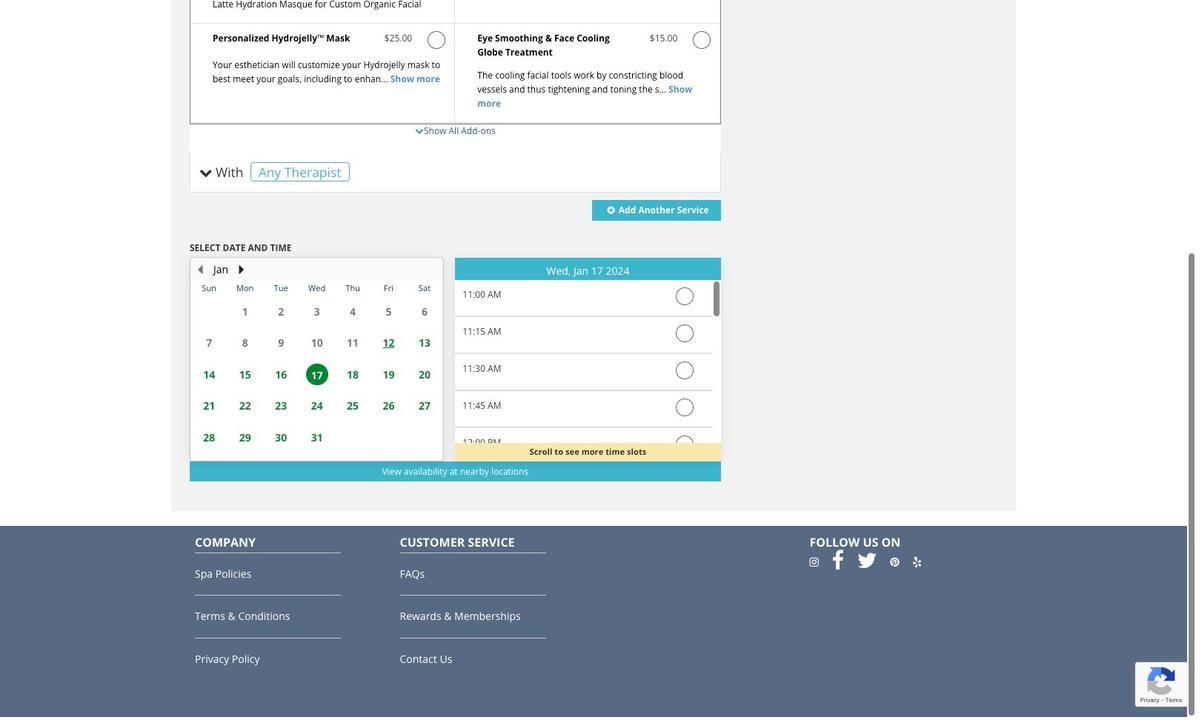 Task type: locate. For each thing, give the bounding box(es) containing it.
chec image
[[428, 31, 446, 49], [694, 31, 711, 49], [676, 362, 694, 380], [676, 399, 694, 417]]

select day6 cell
[[263, 454, 299, 460]]

chec image
[[676, 288, 694, 305], [676, 325, 694, 343]]

1 vertical spatial chec image
[[676, 325, 694, 343]]

heading
[[456, 265, 721, 277]]

0 vertical spatial chec image
[[676, 288, 694, 305]]

chevron down image
[[415, 126, 424, 135]]

group
[[456, 280, 712, 718]]

select day31 cell
[[191, 296, 227, 327]]

select day3 cell
[[407, 422, 443, 454]]

1 chec image from the top
[[676, 288, 694, 305]]

select day1 cell
[[335, 422, 371, 454]]

select day7 cell
[[299, 454, 335, 460]]



Task type: vqa. For each thing, say whether or not it's contained in the screenshot.
"Select Day3" cell at the bottom left
yes



Task type: describe. For each thing, give the bounding box(es) containing it.
select day4 cell
[[191, 454, 227, 460]]

select day2 cell
[[371, 422, 407, 454]]

2 chec image from the top
[[676, 325, 694, 343]]

select day5 cell
[[227, 454, 263, 460]]

select day10 cell
[[407, 454, 443, 460]]

select day9 cell
[[371, 454, 407, 460]]

select day8 cell
[[335, 454, 371, 460]]



